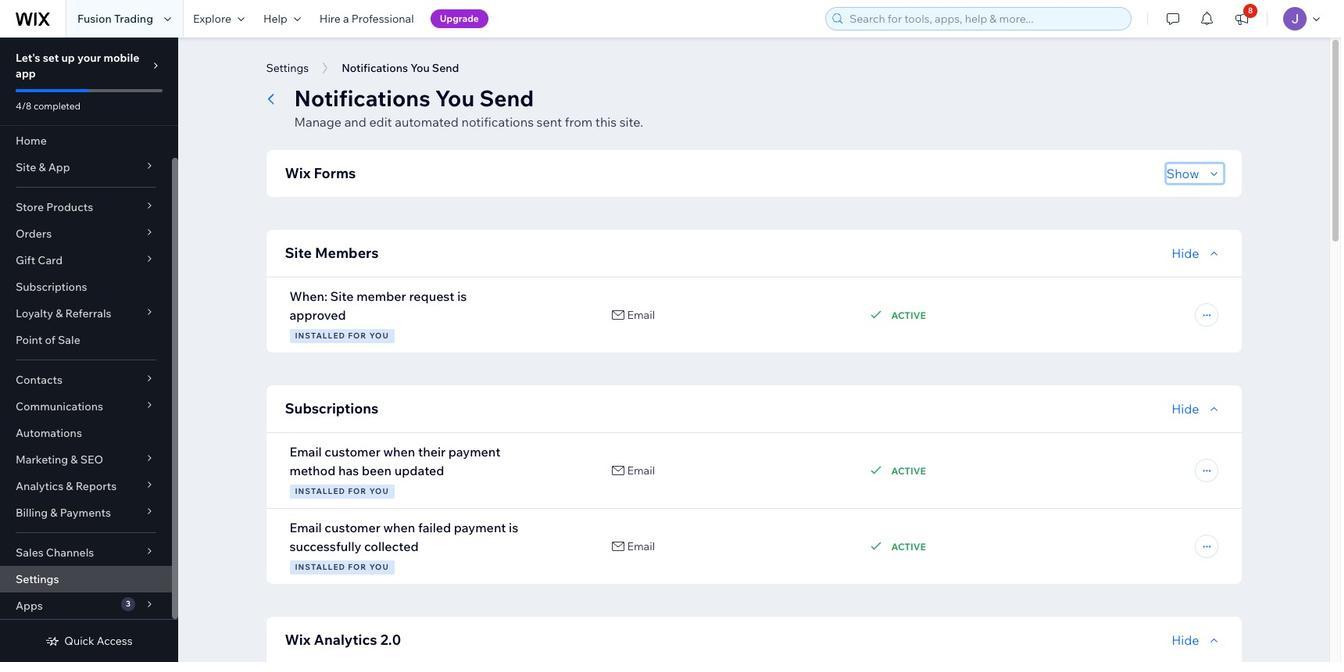 Task type: describe. For each thing, give the bounding box(es) containing it.
site members
[[285, 244, 379, 262]]

their
[[418, 444, 446, 460]]

email customer when failed payment is successfully collected installed for you
[[290, 520, 519, 572]]

forms
[[314, 164, 356, 182]]

8 button
[[1225, 0, 1260, 38]]

apps
[[16, 599, 43, 613]]

wix forms
[[285, 164, 356, 182]]

analytics inside analytics & reports dropdown button
[[16, 479, 63, 493]]

settings for the settings link at the bottom left of page
[[16, 572, 59, 586]]

payment for their
[[449, 444, 501, 460]]

gift card button
[[0, 247, 172, 274]]

has
[[339, 463, 359, 478]]

analytics & reports
[[16, 479, 117, 493]]

upgrade button
[[431, 9, 489, 28]]

up
[[61, 51, 75, 65]]

method
[[290, 463, 336, 478]]

a
[[343, 12, 349, 26]]

notifications you send button
[[334, 56, 467, 80]]

subscriptions inside "link"
[[16, 280, 87, 294]]

3
[[126, 599, 131, 609]]

mobile
[[104, 51, 139, 65]]

request
[[409, 288, 455, 304]]

you for notifications you send
[[411, 61, 430, 75]]

1 vertical spatial subscriptions
[[285, 400, 379, 417]]

2.0
[[380, 631, 401, 649]]

and
[[345, 114, 367, 130]]

loyalty
[[16, 306, 53, 321]]

2 hide from the top
[[1172, 401, 1200, 417]]

sale
[[58, 333, 80, 347]]

site & app
[[16, 160, 70, 174]]

sidebar element
[[0, 38, 178, 662]]

set
[[43, 51, 59, 65]]

notifications
[[462, 114, 534, 130]]

automated
[[395, 114, 459, 130]]

explore
[[193, 12, 231, 26]]

1 vertical spatial analytics
[[314, 631, 377, 649]]

you for notifications you send manage and edit automated notifications sent from this site.
[[435, 84, 475, 112]]

member
[[357, 288, 406, 304]]

completed
[[34, 100, 81, 112]]

store products button
[[0, 194, 172, 220]]

members
[[315, 244, 379, 262]]

show button
[[1167, 164, 1223, 183]]

marketing & seo button
[[0, 446, 172, 473]]

access
[[97, 634, 133, 648]]

analytics & reports button
[[0, 473, 172, 500]]

app
[[16, 66, 36, 81]]

upgrade
[[440, 13, 479, 24]]

is inside when: site member request is approved installed for you
[[458, 288, 467, 304]]

automations link
[[0, 420, 172, 446]]

you inside when: site member request is approved installed for you
[[370, 331, 389, 341]]

referrals
[[65, 306, 111, 321]]

hire
[[320, 12, 341, 26]]

4/8
[[16, 100, 31, 112]]

notifications you send manage and edit automated notifications sent from this site.
[[294, 84, 643, 130]]

trading
[[114, 12, 153, 26]]

email customer when their payment method has been updated installed for you
[[290, 444, 501, 496]]

this
[[596, 114, 617, 130]]

subscriptions link
[[0, 274, 172, 300]]

billing & payments button
[[0, 500, 172, 526]]

hire a professional
[[320, 12, 414, 26]]

quick access
[[64, 634, 133, 648]]

site.
[[620, 114, 643, 130]]

seo
[[80, 453, 103, 467]]

for inside email customer when their payment method has been updated installed for you
[[348, 486, 367, 496]]

send for notifications you send manage and edit automated notifications sent from this site.
[[480, 84, 534, 112]]

contacts
[[16, 373, 63, 387]]

automations
[[16, 426, 82, 440]]

4/8 completed
[[16, 100, 81, 112]]

professional
[[352, 12, 414, 26]]

notifications for notifications you send
[[342, 61, 408, 75]]

orders button
[[0, 220, 172, 247]]

send for notifications you send
[[432, 61, 459, 75]]

settings for settings button
[[266, 61, 309, 75]]

help button
[[254, 0, 310, 38]]

sales
[[16, 546, 44, 560]]

site for site members
[[285, 244, 312, 262]]

email inside email customer when their payment method has been updated installed for you
[[290, 444, 322, 460]]

store products
[[16, 200, 93, 214]]

gift
[[16, 253, 35, 267]]

home link
[[0, 127, 172, 154]]

site & app button
[[0, 154, 172, 181]]

notifications you send
[[342, 61, 459, 75]]

reports
[[76, 479, 117, 493]]

help
[[263, 12, 288, 26]]

quick access button
[[46, 634, 133, 648]]

hide for members
[[1172, 245, 1200, 261]]

when: site member request is approved installed for you
[[290, 288, 467, 341]]

installed inside email customer when their payment method has been updated installed for you
[[295, 486, 346, 496]]



Task type: vqa. For each thing, say whether or not it's contained in the screenshot.
doesn't
no



Task type: locate. For each thing, give the bounding box(es) containing it.
loyalty & referrals button
[[0, 300, 172, 327]]

2 when from the top
[[384, 520, 415, 536]]

app
[[48, 160, 70, 174]]

0 vertical spatial settings
[[266, 61, 309, 75]]

installed
[[295, 331, 346, 341], [295, 486, 346, 496], [295, 562, 346, 572]]

2 vertical spatial for
[[348, 562, 367, 572]]

card
[[38, 253, 63, 267]]

edit
[[369, 114, 392, 130]]

from
[[565, 114, 593, 130]]

when inside email customer when their payment method has been updated installed for you
[[384, 444, 415, 460]]

1 vertical spatial site
[[285, 244, 312, 262]]

1 vertical spatial customer
[[325, 520, 381, 536]]

site
[[16, 160, 36, 174], [285, 244, 312, 262], [330, 288, 354, 304]]

1 for from the top
[[348, 331, 367, 341]]

active for when: site member request is approved
[[892, 309, 926, 321]]

for down the has at the left of the page
[[348, 486, 367, 496]]

& inside popup button
[[50, 506, 57, 520]]

payment
[[449, 444, 501, 460], [454, 520, 506, 536]]

notifications inside notifications you send manage and edit automated notifications sent from this site.
[[294, 84, 430, 112]]

of
[[45, 333, 55, 347]]

2 horizontal spatial site
[[330, 288, 354, 304]]

email
[[627, 308, 655, 322], [290, 444, 322, 460], [627, 464, 655, 478], [290, 520, 322, 536], [627, 539, 655, 554]]

for inside when: site member request is approved installed for you
[[348, 331, 367, 341]]

1 vertical spatial you
[[435, 84, 475, 112]]

settings inside the sidebar element
[[16, 572, 59, 586]]

fusion
[[77, 12, 112, 26]]

0 vertical spatial hide
[[1172, 245, 1200, 261]]

is inside email customer when failed payment is successfully collected installed for you
[[509, 520, 519, 536]]

hire a professional link
[[310, 0, 423, 38]]

billing & payments
[[16, 506, 111, 520]]

settings inside button
[[266, 61, 309, 75]]

settings
[[266, 61, 309, 75], [16, 572, 59, 586]]

email for email customer when their payment method has been updated
[[627, 464, 655, 478]]

settings button
[[258, 56, 317, 80]]

& for site
[[39, 160, 46, 174]]

sales channels
[[16, 546, 94, 560]]

1 vertical spatial is
[[509, 520, 519, 536]]

when:
[[290, 288, 328, 304]]

wix for wix forms
[[285, 164, 311, 182]]

when up collected at the bottom left
[[384, 520, 415, 536]]

site for site & app
[[16, 160, 36, 174]]

0 vertical spatial wix
[[285, 164, 311, 182]]

3 active from the top
[[892, 541, 926, 552]]

communications
[[16, 400, 103, 414]]

let's
[[16, 51, 40, 65]]

0 vertical spatial you
[[370, 331, 389, 341]]

0 vertical spatial you
[[411, 61, 430, 75]]

payment inside email customer when failed payment is successfully collected installed for you
[[454, 520, 506, 536]]

hide button for analytics
[[1172, 631, 1223, 650]]

0 vertical spatial site
[[16, 160, 36, 174]]

channels
[[46, 546, 94, 560]]

1 horizontal spatial is
[[509, 520, 519, 536]]

notifications up and
[[294, 84, 430, 112]]

sent
[[537, 114, 562, 130]]

1 vertical spatial send
[[480, 84, 534, 112]]

1 horizontal spatial subscriptions
[[285, 400, 379, 417]]

& left app
[[39, 160, 46, 174]]

payments
[[60, 506, 111, 520]]

when
[[384, 444, 415, 460], [384, 520, 415, 536]]

1 vertical spatial hide button
[[1172, 400, 1223, 418]]

loyalty & referrals
[[16, 306, 111, 321]]

1 vertical spatial you
[[370, 486, 389, 496]]

payment for failed
[[454, 520, 506, 536]]

hide button for members
[[1172, 244, 1223, 263]]

0 horizontal spatial subscriptions
[[16, 280, 87, 294]]

failed
[[418, 520, 451, 536]]

for down member
[[348, 331, 367, 341]]

store
[[16, 200, 44, 214]]

point
[[16, 333, 42, 347]]

marketing & seo
[[16, 453, 103, 467]]

3 hide button from the top
[[1172, 631, 1223, 650]]

2 vertical spatial hide button
[[1172, 631, 1223, 650]]

2 vertical spatial active
[[892, 541, 926, 552]]

1 horizontal spatial site
[[285, 244, 312, 262]]

3 hide from the top
[[1172, 633, 1200, 648]]

site up when:
[[285, 244, 312, 262]]

customer up the has at the left of the page
[[325, 444, 381, 460]]

1 horizontal spatial you
[[435, 84, 475, 112]]

installed down approved
[[295, 331, 346, 341]]

you inside email customer when failed payment is successfully collected installed for you
[[370, 562, 389, 572]]

& left reports
[[66, 479, 73, 493]]

payment right their on the left bottom of page
[[449, 444, 501, 460]]

3 for from the top
[[348, 562, 367, 572]]

email for email customer when failed payment is successfully collected
[[627, 539, 655, 554]]

customer for has
[[325, 444, 381, 460]]

2 vertical spatial site
[[330, 288, 354, 304]]

active
[[892, 309, 926, 321], [892, 465, 926, 477], [892, 541, 926, 552]]

& inside dropdown button
[[56, 306, 63, 321]]

0 vertical spatial notifications
[[342, 61, 408, 75]]

site down home
[[16, 160, 36, 174]]

hide for analytics
[[1172, 633, 1200, 648]]

collected
[[364, 539, 419, 554]]

subscriptions down card at the top left of page
[[16, 280, 87, 294]]

0 vertical spatial analytics
[[16, 479, 63, 493]]

settings down the sales
[[16, 572, 59, 586]]

1 vertical spatial for
[[348, 486, 367, 496]]

when inside email customer when failed payment is successfully collected installed for you
[[384, 520, 415, 536]]

wix analytics 2.0
[[285, 631, 401, 649]]

1 active from the top
[[892, 309, 926, 321]]

2 for from the top
[[348, 486, 367, 496]]

fusion trading
[[77, 12, 153, 26]]

1 you from the top
[[370, 331, 389, 341]]

1 installed from the top
[[295, 331, 346, 341]]

0 horizontal spatial you
[[411, 61, 430, 75]]

& right billing at bottom
[[50, 506, 57, 520]]

1 vertical spatial notifications
[[294, 84, 430, 112]]

your
[[77, 51, 101, 65]]

updated
[[395, 463, 444, 478]]

send up notifications you send manage and edit automated notifications sent from this site.
[[432, 61, 459, 75]]

1 wix from the top
[[285, 164, 311, 182]]

customer up successfully
[[325, 520, 381, 536]]

2 vertical spatial you
[[370, 562, 389, 572]]

3 installed from the top
[[295, 562, 346, 572]]

analytics
[[16, 479, 63, 493], [314, 631, 377, 649]]

approved
[[290, 307, 346, 323]]

hide
[[1172, 245, 1200, 261], [1172, 401, 1200, 417], [1172, 633, 1200, 648]]

home
[[16, 134, 47, 148]]

0 vertical spatial is
[[458, 288, 467, 304]]

0 vertical spatial installed
[[295, 331, 346, 341]]

1 vertical spatial when
[[384, 520, 415, 536]]

2 vertical spatial hide
[[1172, 633, 1200, 648]]

hide button
[[1172, 244, 1223, 263], [1172, 400, 1223, 418], [1172, 631, 1223, 650]]

payment inside email customer when their payment method has been updated installed for you
[[449, 444, 501, 460]]

sales channels button
[[0, 539, 172, 566]]

site up approved
[[330, 288, 354, 304]]

wix for wix analytics 2.0
[[285, 631, 311, 649]]

let's set up your mobile app
[[16, 51, 139, 81]]

0 vertical spatial hide button
[[1172, 244, 1223, 263]]

1 vertical spatial installed
[[295, 486, 346, 496]]

settings link
[[0, 566, 172, 593]]

3 you from the top
[[370, 562, 389, 572]]

& for loyalty
[[56, 306, 63, 321]]

send up notifications
[[480, 84, 534, 112]]

& for marketing
[[71, 453, 78, 467]]

contacts button
[[0, 367, 172, 393]]

1 hide button from the top
[[1172, 244, 1223, 263]]

you down been
[[370, 486, 389, 496]]

you inside button
[[411, 61, 430, 75]]

2 installed from the top
[[295, 486, 346, 496]]

0 vertical spatial send
[[432, 61, 459, 75]]

2 vertical spatial installed
[[295, 562, 346, 572]]

send inside notifications you send manage and edit automated notifications sent from this site.
[[480, 84, 534, 112]]

wix
[[285, 164, 311, 182], [285, 631, 311, 649]]

for down successfully
[[348, 562, 367, 572]]

been
[[362, 463, 392, 478]]

& for billing
[[50, 506, 57, 520]]

you down collected at the bottom left
[[370, 562, 389, 572]]

show
[[1167, 166, 1200, 181]]

customer for successfully
[[325, 520, 381, 536]]

1 vertical spatial active
[[892, 465, 926, 477]]

0 vertical spatial customer
[[325, 444, 381, 460]]

1 hide from the top
[[1172, 245, 1200, 261]]

payment right failed
[[454, 520, 506, 536]]

Search for tools, apps, help & more... field
[[845, 8, 1127, 30]]

marketing
[[16, 453, 68, 467]]

0 horizontal spatial is
[[458, 288, 467, 304]]

& right 'loyalty'
[[56, 306, 63, 321]]

0 vertical spatial subscriptions
[[16, 280, 87, 294]]

installed inside email customer when failed payment is successfully collected installed for you
[[295, 562, 346, 572]]

installed inside when: site member request is approved installed for you
[[295, 331, 346, 341]]

manage
[[294, 114, 342, 130]]

you inside notifications you send manage and edit automated notifications sent from this site.
[[435, 84, 475, 112]]

customer
[[325, 444, 381, 460], [325, 520, 381, 536]]

you
[[370, 331, 389, 341], [370, 486, 389, 496], [370, 562, 389, 572]]

1 horizontal spatial settings
[[266, 61, 309, 75]]

1 horizontal spatial send
[[480, 84, 534, 112]]

2 active from the top
[[892, 465, 926, 477]]

for inside email customer when failed payment is successfully collected installed for you
[[348, 562, 367, 572]]

customer inside email customer when their payment method has been updated installed for you
[[325, 444, 381, 460]]

orders
[[16, 227, 52, 241]]

0 horizontal spatial analytics
[[16, 479, 63, 493]]

0 vertical spatial payment
[[449, 444, 501, 460]]

customer inside email customer when failed payment is successfully collected installed for you
[[325, 520, 381, 536]]

email for when: site member request is approved
[[627, 308, 655, 322]]

notifications
[[342, 61, 408, 75], [294, 84, 430, 112]]

notifications for notifications you send manage and edit automated notifications sent from this site.
[[294, 84, 430, 112]]

subscriptions up the has at the left of the page
[[285, 400, 379, 417]]

2 wix from the top
[[285, 631, 311, 649]]

0 horizontal spatial site
[[16, 160, 36, 174]]

active for email customer when their payment method has been updated
[[892, 465, 926, 477]]

notifications inside button
[[342, 61, 408, 75]]

1 vertical spatial wix
[[285, 631, 311, 649]]

2 you from the top
[[370, 486, 389, 496]]

send inside button
[[432, 61, 459, 75]]

site inside dropdown button
[[16, 160, 36, 174]]

0 vertical spatial for
[[348, 331, 367, 341]]

0 vertical spatial when
[[384, 444, 415, 460]]

point of sale
[[16, 333, 80, 347]]

settings down help button
[[266, 61, 309, 75]]

1 vertical spatial payment
[[454, 520, 506, 536]]

when for collected
[[384, 520, 415, 536]]

1 vertical spatial settings
[[16, 572, 59, 586]]

1 vertical spatial hide
[[1172, 401, 1200, 417]]

& for analytics
[[66, 479, 73, 493]]

email inside email customer when failed payment is successfully collected installed for you
[[290, 520, 322, 536]]

0 vertical spatial active
[[892, 309, 926, 321]]

you inside email customer when their payment method has been updated installed for you
[[370, 486, 389, 496]]

1 customer from the top
[[325, 444, 381, 460]]

gift card
[[16, 253, 63, 267]]

notifications down professional
[[342, 61, 408, 75]]

successfully
[[290, 539, 362, 554]]

& left seo
[[71, 453, 78, 467]]

2 customer from the top
[[325, 520, 381, 536]]

1 when from the top
[[384, 444, 415, 460]]

0 horizontal spatial settings
[[16, 572, 59, 586]]

installed down successfully
[[295, 562, 346, 572]]

installed down method
[[295, 486, 346, 496]]

communications button
[[0, 393, 172, 420]]

analytics left 2.0
[[314, 631, 377, 649]]

0 horizontal spatial send
[[432, 61, 459, 75]]

you down member
[[370, 331, 389, 341]]

analytics down 'marketing'
[[16, 479, 63, 493]]

1 horizontal spatial analytics
[[314, 631, 377, 649]]

active for email customer when failed payment is successfully collected
[[892, 541, 926, 552]]

2 hide button from the top
[[1172, 400, 1223, 418]]

when for been
[[384, 444, 415, 460]]

when up the updated
[[384, 444, 415, 460]]

site inside when: site member request is approved installed for you
[[330, 288, 354, 304]]

8
[[1249, 5, 1253, 16]]

is
[[458, 288, 467, 304], [509, 520, 519, 536]]



